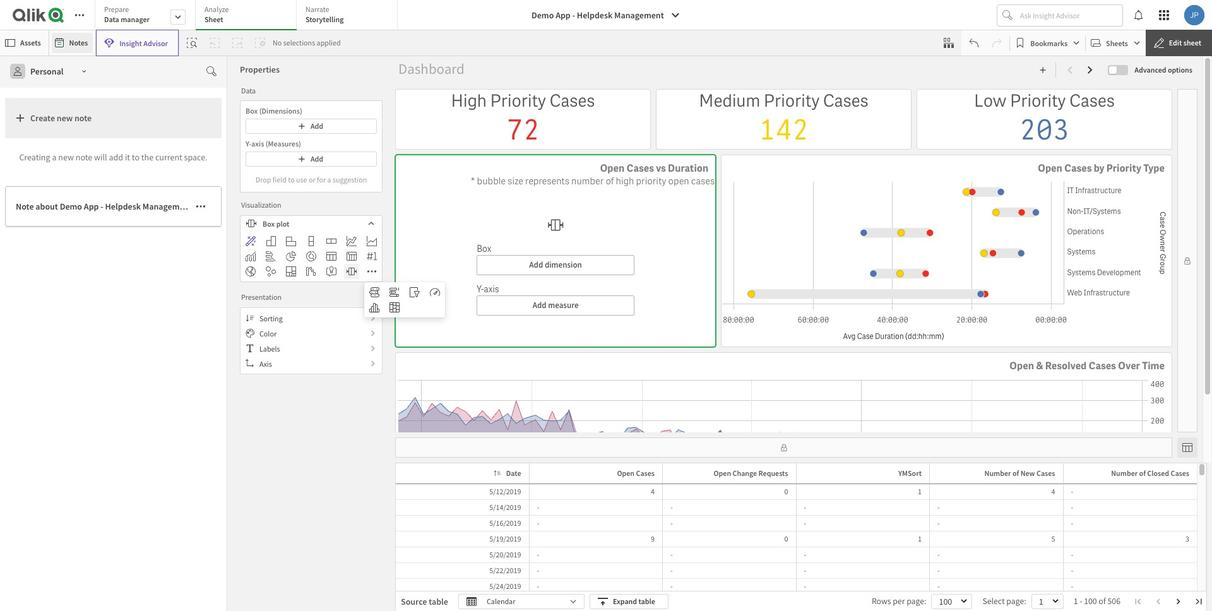 Task type: locate. For each thing, give the bounding box(es) containing it.
0 horizontal spatial management
[[143, 201, 192, 212]]

expand table
[[613, 597, 655, 606]]

table for expand table
[[639, 597, 655, 606]]

0 horizontal spatial page
[[907, 596, 924, 607]]

0 vertical spatial data
[[104, 15, 119, 24]]

select
[[983, 596, 1005, 607]]

undo image
[[969, 38, 980, 48]]

number left the new
[[985, 469, 1011, 478]]

-
[[572, 9, 575, 21], [101, 201, 103, 212], [1071, 487, 1074, 496], [537, 503, 539, 512], [671, 503, 673, 512], [804, 503, 806, 512], [938, 503, 940, 512], [1071, 503, 1074, 512], [537, 518, 539, 528], [671, 518, 673, 528], [804, 518, 806, 528], [938, 518, 940, 528], [1071, 518, 1074, 528], [537, 550, 539, 559], [671, 550, 673, 559], [804, 550, 806, 559], [938, 550, 940, 559], [1071, 550, 1074, 559], [537, 566, 539, 575], [671, 566, 673, 575], [804, 566, 806, 575], [938, 566, 940, 575], [1071, 566, 1074, 575], [537, 582, 539, 591], [671, 582, 673, 591], [804, 582, 806, 591], [938, 582, 940, 591], [1071, 582, 1074, 591], [1080, 596, 1083, 607]]

cases inside medium priority cases 142
[[823, 90, 869, 112]]

5
[[1052, 534, 1055, 544]]

box (dimensions)
[[246, 106, 302, 116]]

0
[[785, 487, 788, 496], [785, 534, 788, 544]]

priority right high
[[490, 90, 546, 112]]

203
[[1020, 112, 1070, 148]]

add button down (measures)
[[246, 152, 377, 167]]

note left will
[[76, 151, 92, 163]]

of left the new
[[1013, 469, 1019, 478]]

0 horizontal spatial demo
[[60, 201, 82, 212]]

medium
[[699, 90, 760, 112]]

0 horizontal spatial click to unlock sheet layout image
[[780, 444, 788, 451]]

low
[[974, 90, 1007, 112]]

1 vertical spatial demo
[[60, 201, 82, 212]]

table right expand
[[639, 597, 655, 606]]

of left high
[[606, 175, 614, 188]]

the
[[141, 151, 153, 163]]

distribution plot image
[[369, 287, 379, 297]]

new
[[1021, 469, 1035, 478]]

1 horizontal spatial :
[[1024, 596, 1026, 607]]

2 page from the left
[[1007, 596, 1024, 607]]

number for number of new cases
[[985, 469, 1011, 478]]

expand
[[613, 597, 637, 606]]

demo inside button
[[60, 201, 82, 212]]

filter pane image
[[410, 287, 420, 297]]

0 vertical spatial 1
[[918, 487, 922, 496]]

1 horizontal spatial box
[[263, 219, 275, 228]]

0 vertical spatial click to unlock sheet layout image
[[1184, 257, 1192, 265]]

narrate
[[306, 4, 329, 14]]

map image
[[246, 266, 256, 277]]

helpdesk inside button
[[105, 201, 141, 212]]

bubble
[[477, 175, 506, 188]]

1 horizontal spatial y-
[[477, 284, 484, 295]]

0 vertical spatial helpdesk
[[577, 9, 613, 21]]

1 vertical spatial add button
[[246, 152, 377, 167]]

rows per page :
[[872, 596, 927, 607]]

y- for y-axis (measures)
[[246, 139, 251, 148]]

date button
[[490, 466, 526, 481]]

0 horizontal spatial y-
[[246, 139, 251, 148]]

2 : from the left
[[1024, 596, 1026, 607]]

table right "source"
[[429, 596, 448, 607]]

open cases vs duration * bubble size represents number of high priority open cases
[[471, 162, 715, 188]]

2 number from the left
[[1111, 469, 1138, 478]]

0 horizontal spatial axis
[[251, 139, 264, 148]]

y- for y-axis add measure
[[477, 284, 484, 295]]

0 for 4
[[785, 487, 788, 496]]

: right select
[[1024, 596, 1026, 607]]

line chart image
[[347, 236, 357, 246]]

presentation
[[241, 292, 282, 302]]

1 vertical spatial 0
[[785, 534, 788, 544]]

priority right medium at top
[[764, 90, 820, 112]]

narrate storytelling
[[306, 4, 344, 24]]

y- right gauge icon
[[477, 284, 484, 295]]

application
[[0, 0, 1212, 611]]

note
[[75, 112, 92, 124], [76, 151, 92, 163]]

0 vertical spatial management
[[614, 9, 664, 21]]

sorting
[[260, 314, 283, 323]]

open
[[668, 175, 689, 188]]

1 horizontal spatial number
[[1111, 469, 1138, 478]]

sheet
[[1184, 38, 1202, 47]]

over
[[1118, 359, 1140, 373]]

no
[[273, 38, 282, 47]]

5/12/2019
[[490, 487, 521, 496]]

go to the previous page image
[[1155, 598, 1162, 606]]

resolved
[[1045, 359, 1087, 373]]

9
[[651, 534, 655, 544]]

0 horizontal spatial helpdesk
[[105, 201, 141, 212]]

0 vertical spatial demo
[[532, 9, 554, 21]]

cases inside high priority cases 72
[[550, 90, 595, 112]]

1 horizontal spatial management
[[614, 9, 664, 21]]

demo app - helpdesk management
[[532, 9, 664, 21]]

72
[[506, 112, 540, 148]]

4 down open cases
[[651, 487, 655, 496]]

0 horizontal spatial :
[[924, 596, 927, 607]]

table inside "button"
[[639, 597, 655, 606]]

pivot table image
[[347, 251, 357, 261]]

represents
[[525, 175, 570, 188]]

1 horizontal spatial helpdesk
[[577, 9, 613, 21]]

management inside button
[[614, 9, 664, 21]]

1 horizontal spatial demo
[[532, 9, 554, 21]]

1 vertical spatial app
[[84, 201, 99, 212]]

of inside open cases vs duration * bubble size represents number of high priority open cases
[[606, 175, 614, 188]]

of left closed
[[1139, 469, 1146, 478]]

1 horizontal spatial app
[[556, 9, 571, 21]]

app inside demo app - helpdesk management button
[[556, 9, 571, 21]]

5/19/2019
[[490, 534, 521, 544]]

open for priority
[[1038, 162, 1063, 175]]

will
[[94, 151, 107, 163]]

vertical grouped bar chart image
[[266, 236, 276, 246]]

box inside box add dimension
[[477, 243, 492, 255]]

: right per
[[924, 596, 927, 607]]

5/22/2019
[[490, 566, 521, 575]]

app inside note about demo app - helpdesk management (november 16, 2023) button
[[84, 201, 99, 212]]

page right select
[[1007, 596, 1024, 607]]

axis button
[[241, 356, 382, 371]]

rows
[[872, 596, 891, 607]]

y- left (measures)
[[246, 139, 251, 148]]

data down the properties
[[241, 86, 256, 95]]

1 vertical spatial note
[[76, 151, 92, 163]]

add
[[109, 151, 123, 163]]

1 horizontal spatial page
[[1007, 596, 1024, 607]]

note right create
[[75, 112, 92, 124]]

2 4 from the left
[[1052, 487, 1055, 496]]

2 add button from the top
[[246, 152, 377, 167]]

0 vertical spatial box
[[246, 106, 258, 116]]

ymsort
[[899, 469, 922, 478]]

click to unlock sheet layout image
[[1184, 257, 1192, 265], [780, 444, 788, 451]]

of
[[606, 175, 614, 188], [1013, 469, 1019, 478], [1139, 469, 1146, 478], [1099, 596, 1106, 607]]

page right per
[[907, 596, 924, 607]]

more image
[[367, 266, 377, 277]]

0 vertical spatial app
[[556, 9, 571, 21]]

autochart image
[[246, 236, 256, 246]]

1 vertical spatial management
[[143, 201, 192, 212]]

1 vertical spatial 1
[[918, 534, 922, 544]]

number left closed
[[1111, 469, 1138, 478]]

new right create
[[57, 112, 73, 124]]

0 horizontal spatial data
[[104, 15, 119, 24]]

0 vertical spatial note
[[75, 112, 92, 124]]

number for number of closed cases
[[1111, 469, 1138, 478]]

visualization
[[241, 200, 281, 210]]

2 0 from the top
[[785, 534, 788, 544]]

0 vertical spatial new
[[57, 112, 73, 124]]

box inside button
[[263, 219, 275, 228]]

histogram image
[[369, 302, 379, 313]]

1 vertical spatial new
[[58, 151, 74, 163]]

priority down create new sheet image
[[1010, 90, 1066, 112]]

edit
[[1169, 38, 1182, 47]]

vs
[[656, 162, 666, 175]]

1 vertical spatial y-
[[477, 284, 484, 295]]

1 vertical spatial data
[[241, 86, 256, 95]]

1 horizontal spatial axis
[[484, 284, 499, 295]]

0 horizontal spatial box
[[246, 106, 258, 116]]

1 horizontal spatial table
[[639, 597, 655, 606]]

0 horizontal spatial 4
[[651, 487, 655, 496]]

5/14/2019
[[490, 503, 521, 512]]

no selections applied
[[273, 38, 341, 47]]

0 horizontal spatial app
[[84, 201, 99, 212]]

dashboard
[[398, 59, 465, 78]]

advanced options
[[1135, 65, 1193, 75]]

add button for box (dimensions)
[[246, 119, 377, 134]]

analyze
[[205, 4, 229, 14]]

number
[[985, 469, 1011, 478], [1111, 469, 1138, 478]]

0 horizontal spatial number
[[985, 469, 1011, 478]]

1 add button from the top
[[246, 119, 377, 134]]

note about demo app - helpdesk management (november 16, 2023)
[[16, 201, 273, 212]]

add button up (measures)
[[246, 119, 377, 134]]

tab list
[[95, 0, 402, 32]]

axis down box add dimension at the left top of page
[[484, 284, 499, 295]]

1 : from the left
[[924, 596, 927, 607]]

0 vertical spatial axis
[[251, 139, 264, 148]]

priority inside high priority cases 72
[[490, 90, 546, 112]]

box for box plot
[[263, 219, 275, 228]]

vertical combo chart image
[[246, 251, 256, 261]]

color
[[260, 329, 277, 338]]

tab list containing prepare
[[95, 0, 402, 32]]

edit sheet button
[[1146, 30, 1212, 56]]

personal button
[[5, 61, 94, 81]]

helpdesk
[[577, 9, 613, 21], [105, 201, 141, 212]]

y- inside y-axis add measure
[[477, 284, 484, 295]]

2 vertical spatial box
[[477, 243, 492, 255]]

showing 101 rows and 6 columns. use arrow keys to navigate in table cells and tab to move to pagination controls. for the full range of keyboard navigation, see the documentation. element
[[396, 463, 1197, 611]]

142
[[759, 112, 809, 148]]

data down prepare
[[104, 15, 119, 24]]

priority
[[490, 90, 546, 112], [764, 90, 820, 112], [1010, 90, 1066, 112], [1107, 162, 1142, 175]]

(dimensions)
[[259, 106, 302, 116]]

data inside prepare data manager
[[104, 15, 119, 24]]

0 vertical spatial add button
[[246, 119, 377, 134]]

new right a
[[58, 151, 74, 163]]

1 vertical spatial axis
[[484, 284, 499, 295]]

go to the last page image
[[1195, 598, 1203, 606]]

selections tool image
[[944, 38, 954, 48]]

priority inside medium priority cases 142
[[764, 90, 820, 112]]

high priority cases 72
[[451, 90, 595, 148]]

2 horizontal spatial box
[[477, 243, 492, 255]]

add inside box add dimension
[[529, 260, 543, 270]]

vertical stacked bar chart image
[[306, 236, 316, 246]]

4 down number of new cases
[[1052, 487, 1055, 496]]

0 vertical spatial y-
[[246, 139, 251, 148]]

open inside open cases vs duration * bubble size represents number of high priority open cases
[[600, 162, 625, 175]]

axis left (measures)
[[251, 139, 264, 148]]

1 horizontal spatial 4
[[1052, 487, 1055, 496]]

donut chart image
[[306, 251, 316, 261]]

0 horizontal spatial table
[[429, 596, 448, 607]]

expand table button
[[590, 594, 669, 609]]

1 0 from the top
[[785, 487, 788, 496]]

notes
[[69, 38, 88, 47]]

per
[[893, 596, 905, 607]]

sheet
[[205, 15, 223, 24]]

box
[[246, 106, 258, 116], [263, 219, 275, 228], [477, 243, 492, 255]]

page
[[907, 596, 924, 607], [1007, 596, 1024, 607]]

1 vertical spatial helpdesk
[[105, 201, 141, 212]]

open cases button
[[601, 466, 660, 481]]

16,
[[238, 201, 250, 212]]

of left 506
[[1099, 596, 1106, 607]]

- inside button
[[572, 9, 575, 21]]

labels button
[[241, 341, 382, 356]]

creating
[[19, 151, 50, 163]]

1 vertical spatial box
[[263, 219, 275, 228]]

1 number from the left
[[985, 469, 1011, 478]]

new
[[57, 112, 73, 124], [58, 151, 74, 163]]

priority inside low priority cases 203
[[1010, 90, 1066, 112]]

0 vertical spatial 0
[[785, 487, 788, 496]]

app
[[556, 9, 571, 21], [84, 201, 99, 212]]

axis inside y-axis add measure
[[484, 284, 499, 295]]

open change requests
[[714, 469, 788, 478]]

gauge image
[[430, 287, 440, 297]]



Task type: vqa. For each thing, say whether or not it's contained in the screenshot.
2nd files from the left
no



Task type: describe. For each thing, give the bounding box(es) containing it.
&
[[1036, 359, 1043, 373]]

bookmarks button
[[1013, 33, 1083, 53]]

number of new cases button
[[968, 466, 1060, 481]]

open & resolved cases over time
[[1010, 359, 1165, 373]]

1 - 100 of 506
[[1074, 596, 1121, 607]]

notes button
[[52, 33, 93, 53]]

priority for 203
[[1010, 90, 1066, 112]]

priority right by
[[1107, 162, 1142, 175]]

options
[[1168, 65, 1193, 75]]

1 vertical spatial click to unlock sheet layout image
[[780, 444, 788, 451]]

bullet chart image
[[390, 287, 400, 297]]

new inside create new note button
[[57, 112, 73, 124]]

axis for y-axis add measure
[[484, 284, 499, 295]]

number
[[571, 175, 604, 188]]

edit sheet
[[1169, 38, 1202, 47]]

5/20/2019
[[490, 550, 521, 559]]

area line chart image
[[367, 236, 377, 246]]

kpi image
[[367, 251, 377, 261]]

add button for y-axis (measures)
[[246, 152, 377, 167]]

note
[[16, 201, 34, 212]]

y-axis add measure
[[477, 284, 579, 311]]

open inside button
[[714, 469, 731, 478]]

search notes image
[[206, 66, 217, 76]]

time
[[1142, 359, 1165, 373]]

space.
[[184, 151, 207, 163]]

source
[[401, 596, 427, 607]]

box plot button
[[241, 216, 382, 231]]

axis
[[260, 359, 272, 368]]

3
[[1186, 534, 1190, 544]]

high
[[451, 90, 487, 112]]

(november
[[194, 201, 236, 212]]

100
[[1084, 596, 1097, 607]]

helpdesk inside button
[[577, 9, 613, 21]]

2 vertical spatial 1
[[1074, 596, 1078, 607]]

table image
[[326, 251, 337, 261]]

number of closed cases
[[1111, 469, 1190, 478]]

labels
[[260, 344, 280, 353]]

next sheet: performance image
[[1086, 65, 1096, 75]]

1 horizontal spatial click to unlock sheet layout image
[[1184, 257, 1192, 265]]

1 4 from the left
[[651, 487, 655, 496]]

ymsort button
[[882, 466, 927, 481]]

open for duration
[[600, 162, 625, 175]]

horizontal grouped bar chart image
[[286, 236, 296, 246]]

number of closed cases button
[[1095, 466, 1195, 481]]

date
[[506, 469, 521, 478]]

bookmarks
[[1031, 38, 1068, 48]]

add dimension button
[[477, 255, 635, 275]]

creating a new note will add it to the current space.
[[19, 151, 207, 163]]

box for box (dimensions)
[[246, 106, 258, 116]]

type
[[1144, 162, 1165, 175]]

create
[[30, 112, 55, 124]]

plot
[[276, 219, 289, 228]]

waterfall chart image
[[306, 266, 316, 277]]

cases inside low priority cases 203
[[1070, 90, 1115, 112]]

1 page from the left
[[907, 596, 924, 607]]

about
[[36, 201, 58, 212]]

application containing 72
[[0, 0, 1212, 611]]

hide source table viewer image
[[1183, 443, 1193, 453]]

- inside button
[[101, 201, 103, 212]]

1 for 4
[[918, 487, 922, 496]]

source table
[[401, 596, 448, 607]]

table for source table
[[429, 596, 448, 607]]

0 for 9
[[785, 534, 788, 544]]

treemap image
[[286, 266, 296, 277]]

sheets button
[[1089, 33, 1143, 53]]

prepare
[[104, 4, 129, 14]]

box plot image
[[347, 266, 357, 277]]

priority for 142
[[764, 90, 820, 112]]

measure
[[548, 300, 579, 311]]

go to the first page image
[[1135, 598, 1142, 606]]

color button
[[241, 326, 382, 341]]

create new note
[[30, 112, 92, 124]]

mekko chart image
[[390, 302, 400, 313]]

number of new cases
[[985, 469, 1055, 478]]

dashboard button
[[395, 59, 468, 79]]

to
[[132, 151, 140, 163]]

506
[[1108, 596, 1121, 607]]

open cases
[[617, 469, 655, 478]]

note about demo app - helpdesk management (november 16, 2023) button
[[5, 186, 273, 227]]

nl insights image
[[326, 266, 337, 277]]

priority
[[636, 175, 666, 188]]

open inside button
[[617, 469, 635, 478]]

selections
[[283, 38, 315, 47]]

open for cases
[[1010, 359, 1034, 373]]

closed
[[1148, 469, 1169, 478]]

add inside y-axis add measure
[[533, 300, 547, 311]]

demo app - helpdesk management button
[[524, 5, 688, 25]]

axis for y-axis (measures)
[[251, 139, 264, 148]]

2023)
[[252, 201, 273, 212]]

current
[[155, 151, 182, 163]]

y-axis (measures)
[[246, 139, 301, 148]]

box plot
[[263, 219, 289, 228]]

box add dimension
[[477, 243, 582, 270]]

analyze sheet
[[205, 4, 229, 24]]

5/24/2019
[[490, 582, 521, 591]]

Ask Insight Advisor text field
[[1018, 5, 1123, 25]]

create new sheet image
[[1040, 66, 1047, 74]]

horizontal combo chart image
[[266, 251, 276, 261]]

low priority cases 203
[[974, 90, 1115, 148]]

box for box add dimension
[[477, 243, 492, 255]]

cases inside open cases vs duration * bubble size represents number of high priority open cases
[[627, 162, 654, 175]]

5/16/2019
[[490, 518, 521, 528]]

go to the next page image
[[1175, 598, 1183, 606]]

scatter plot image
[[266, 266, 276, 277]]

sorting button
[[241, 311, 382, 326]]

*
[[471, 175, 475, 188]]

1 horizontal spatial data
[[241, 86, 256, 95]]

management inside button
[[143, 201, 192, 212]]

pie chart image
[[286, 251, 296, 261]]

a
[[52, 151, 56, 163]]

priority for 72
[[490, 90, 546, 112]]

change
[[733, 469, 757, 478]]

create new note button
[[5, 98, 222, 138]]

1 for 5
[[918, 534, 922, 544]]

(measures)
[[266, 139, 301, 148]]

personal
[[30, 66, 64, 77]]

note inside create new note button
[[75, 112, 92, 124]]

properties
[[240, 64, 280, 75]]

medium priority cases 142
[[699, 90, 869, 148]]

high
[[616, 175, 634, 188]]

demo inside button
[[532, 9, 554, 21]]

horizontal stacked bar chart image
[[326, 236, 337, 246]]

duration
[[668, 162, 709, 175]]

sheets
[[1106, 38, 1128, 48]]

cases
[[691, 175, 715, 188]]

by
[[1094, 162, 1105, 175]]

prepare data manager
[[104, 4, 150, 24]]



